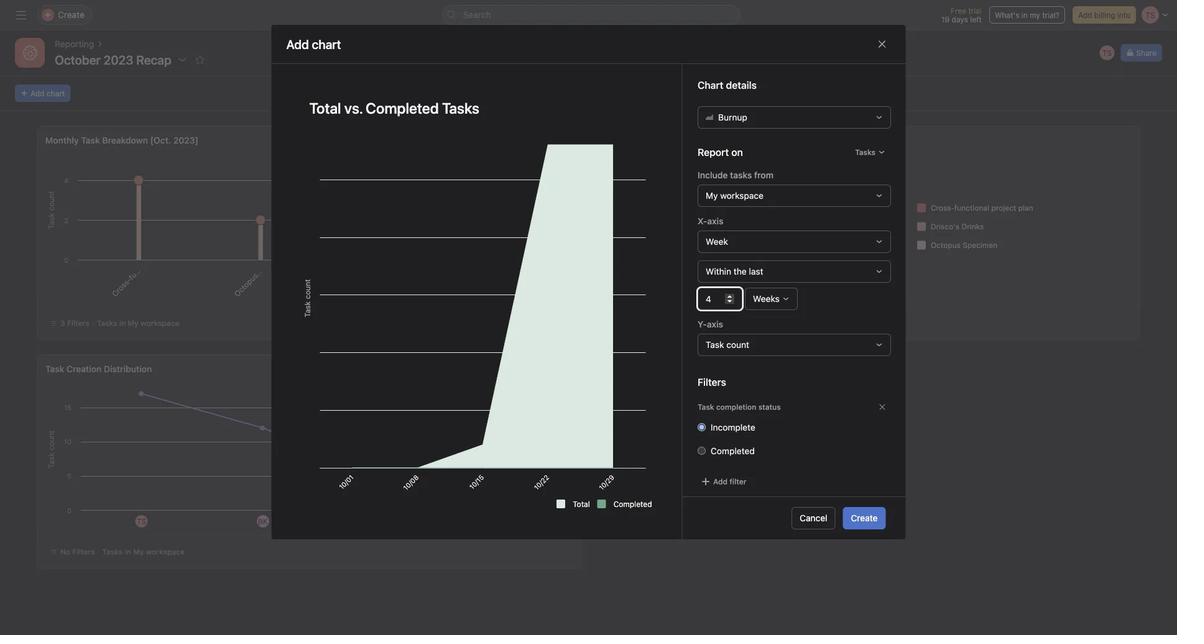 Task type: locate. For each thing, give the bounding box(es) containing it.
0 horizontal spatial add
[[30, 89, 44, 98]]

add chart button
[[15, 85, 71, 102]]

october
[[55, 52, 101, 67]]

None number field
[[698, 288, 743, 311]]

ts button
[[1099, 44, 1117, 62]]

y-axis
[[698, 320, 723, 330]]

task down y-axis
[[706, 340, 724, 350]]

1 horizontal spatial completed
[[711, 447, 755, 457]]

cross-
[[931, 204, 955, 213]]

workspace for monthly task breakdown [oct. 2023]
[[141, 319, 180, 328]]

weeks button
[[745, 288, 798, 311]]

tasks in my workspace
[[97, 319, 180, 328], [651, 319, 734, 328], [102, 548, 185, 557]]

0 vertical spatial axis
[[707, 216, 724, 227]]

monthly task breakdown [oct. 2023]
[[45, 135, 199, 146]]

no filters
[[60, 548, 95, 557]]

2 vertical spatial filters
[[72, 548, 95, 557]]

tasks
[[855, 148, 876, 157], [97, 319, 117, 328], [651, 319, 671, 328], [102, 548, 123, 557]]

0 vertical spatial completed
[[711, 447, 755, 457]]

drisco's
[[931, 222, 960, 231]]

my
[[706, 191, 718, 201], [128, 319, 139, 328], [682, 319, 693, 328], [133, 548, 144, 557]]

0 horizontal spatial specimen
[[255, 245, 286, 276]]

template
[[355, 269, 384, 298]]

task completion status
[[698, 403, 781, 412]]

task right monthly
[[81, 135, 100, 146]]

tasks in my workspace for monthly task breakdown [oct. 2023]
[[97, 319, 180, 328]]

axis
[[707, 216, 724, 227], [707, 320, 723, 330]]

1 filter
[[619, 319, 644, 328]]

octopus
[[931, 241, 961, 250], [232, 271, 260, 299]]

0 vertical spatial octopus
[[931, 241, 961, 250]]

task up incomplete radio
[[698, 403, 714, 412]]

2 horizontal spatial add
[[1079, 11, 1093, 19]]

overdue work
[[605, 135, 663, 146]]

Completed radio
[[698, 448, 706, 456]]

free trial 19 days left
[[942, 6, 983, 24]]

task inside dropdown button
[[706, 340, 724, 350]]

add
[[1079, 11, 1093, 19], [30, 89, 44, 98], [713, 478, 728, 487]]

filter
[[625, 319, 644, 328]]

Incomplete radio
[[698, 424, 706, 432]]

filters right no
[[72, 548, 95, 557]]

1 horizontal spatial add
[[713, 478, 728, 487]]

completed for total
[[614, 500, 652, 509]]

axis up task count
[[707, 320, 723, 330]]

add left chart
[[30, 89, 44, 98]]

tasks button
[[850, 144, 891, 161]]

2 axis from the top
[[707, 320, 723, 330]]

in for monthly task breakdown [oct. 2023]
[[119, 319, 126, 328]]

the
[[734, 267, 747, 277]]

axis up week
[[707, 216, 724, 227]]

in
[[1022, 11, 1028, 19], [119, 319, 126, 328], [673, 319, 680, 328], [125, 548, 131, 557]]

filters
[[67, 319, 90, 328], [698, 377, 726, 389], [72, 548, 95, 557]]

include tasks from
[[698, 170, 774, 181]]

what's in my trial?
[[996, 11, 1060, 19]]

my up creation distribution
[[128, 319, 139, 328]]

add to starred image
[[195, 55, 205, 65]]

in for task creation distribution
[[125, 548, 131, 557]]

filters up the 'completion'
[[698, 377, 726, 389]]

1 vertical spatial add
[[30, 89, 44, 98]]

i
[[380, 266, 387, 274]]

weeks
[[753, 294, 780, 304]]

completion
[[716, 403, 757, 412]]

task
[[81, 135, 100, 146], [706, 340, 724, 350], [45, 364, 64, 375], [698, 403, 714, 412]]

my workspace
[[706, 191, 764, 201]]

my right 'no filters'
[[133, 548, 144, 557]]

tasks for overdue work
[[651, 319, 671, 328]]

monthly
[[45, 135, 79, 146]]

add for add billing info
[[1079, 11, 1093, 19]]

in right 3 filters on the left of page
[[119, 319, 126, 328]]

within the last button
[[698, 261, 891, 283]]

my
[[1031, 11, 1041, 19]]

1 vertical spatial axis
[[707, 320, 723, 330]]

plan
[[1019, 204, 1034, 213]]

completed right total
[[614, 500, 652, 509]]

brain image
[[22, 45, 37, 60]]

my for overdue work
[[682, 319, 693, 328]]

add inside button
[[1079, 11, 1093, 19]]

2 vertical spatial add
[[713, 478, 728, 487]]

0 horizontal spatial completed
[[614, 500, 652, 509]]

task count
[[706, 340, 750, 350]]

0 horizontal spatial octopus
[[232, 271, 260, 299]]

1 vertical spatial completed
[[614, 500, 652, 509]]

incomplete
[[711, 423, 756, 433]]

ts inside button
[[1103, 49, 1113, 57]]

octopus specimen
[[931, 241, 998, 250], [232, 245, 286, 299]]

in left y-
[[673, 319, 680, 328]]

in for overdue work
[[673, 319, 680, 328]]

my for task creation distribution
[[133, 548, 144, 557]]

0 vertical spatial add
[[1079, 11, 1093, 19]]

search button
[[442, 5, 741, 25]]

from
[[754, 170, 774, 181]]

ts
[[1103, 49, 1113, 57], [137, 518, 146, 526]]

y-
[[698, 320, 707, 330]]

task for task completion status
[[698, 403, 714, 412]]

task for task creation distribution
[[45, 364, 64, 375]]

0 vertical spatial ts
[[1103, 49, 1113, 57]]

my down include
[[706, 191, 718, 201]]

in right 'no filters'
[[125, 548, 131, 557]]

1 horizontal spatial specimen
[[963, 241, 998, 250]]

add inside 'button'
[[30, 89, 44, 98]]

reporting
[[55, 39, 94, 49]]

0 vertical spatial filters
[[67, 319, 90, 328]]

workspace for task creation distribution
[[146, 548, 185, 557]]

no
[[60, 548, 70, 557]]

1 axis from the top
[[707, 216, 724, 227]]

add inside dropdown button
[[713, 478, 728, 487]]

search list box
[[442, 5, 741, 25]]

add left billing
[[1079, 11, 1093, 19]]

include
[[698, 170, 728, 181]]

total
[[573, 500, 590, 509]]

1 horizontal spatial ts
[[1103, 49, 1113, 57]]

specimen
[[963, 241, 998, 250], [255, 245, 286, 276]]

1 horizontal spatial octopus
[[931, 241, 961, 250]]

add chart
[[30, 89, 65, 98]]

completed down incomplete at bottom right
[[711, 447, 755, 457]]

in left my
[[1022, 11, 1028, 19]]

within
[[706, 267, 732, 277]]

filters right 3
[[67, 319, 90, 328]]

add for add chart
[[30, 89, 44, 98]]

chart details
[[698, 79, 757, 91]]

1 vertical spatial octopus
[[232, 271, 260, 299]]

0 horizontal spatial ts
[[137, 518, 146, 526]]

axis for x-
[[707, 216, 724, 227]]

octopus inside octopus specimen
[[232, 271, 260, 299]]

task down 3
[[45, 364, 64, 375]]

specimen inside octopus specimen
[[255, 245, 286, 276]]

add left the filter
[[713, 478, 728, 487]]

create button
[[844, 508, 886, 530]]

1 vertical spatial ts
[[137, 518, 146, 526]]

completed
[[711, 447, 755, 457], [614, 500, 652, 509]]

in inside button
[[1022, 11, 1028, 19]]

my left y-
[[682, 319, 693, 328]]

workspace
[[720, 191, 764, 201], [141, 319, 180, 328], [695, 319, 734, 328], [146, 548, 185, 557]]



Task type: vqa. For each thing, say whether or not it's contained in the screenshot.
Global element
no



Task type: describe. For each thing, give the bounding box(es) containing it.
show options image
[[178, 55, 188, 65]]

workspace for overdue work
[[695, 319, 734, 328]]

a button to remove the filter image
[[879, 404, 886, 411]]

1
[[619, 319, 623, 328]]

Total vs. Completed Tasks text field
[[301, 94, 652, 123]]

x-
[[698, 216, 707, 227]]

add billing info button
[[1073, 6, 1137, 24]]

1 vertical spatial filters
[[698, 377, 726, 389]]

share
[[1137, 49, 1157, 57]]

bk
[[258, 518, 268, 526]]

cancel
[[800, 514, 828, 524]]

add chart
[[287, 37, 341, 51]]

my for monthly task breakdown [oct. 2023]
[[128, 319, 139, 328]]

chart
[[47, 89, 65, 98]]

0 horizontal spatial octopus specimen
[[232, 245, 286, 299]]

3
[[60, 319, 65, 328]]

add filter button
[[698, 474, 750, 491]]

tasks inside "dropdown button"
[[855, 148, 876, 157]]

count
[[727, 340, 750, 350]]

share button
[[1122, 44, 1163, 62]]

cancel button
[[792, 508, 836, 530]]

my workspace button
[[698, 185, 891, 207]]

status
[[759, 403, 781, 412]]

info
[[1118, 11, 1131, 19]]

close image
[[878, 39, 888, 49]]

tasks in my workspace for task creation distribution
[[102, 548, 185, 557]]

tasks for monthly task breakdown [oct. 2023]
[[97, 319, 117, 328]]

week button
[[698, 231, 891, 253]]

left
[[971, 15, 983, 24]]

search
[[463, 10, 491, 20]]

filters for task
[[67, 319, 90, 328]]

x-axis
[[698, 216, 724, 227]]

trial?
[[1043, 11, 1060, 19]]

reporting link
[[55, 37, 94, 51]]

axis for y-
[[707, 320, 723, 330]]

burnup
[[718, 112, 748, 123]]

october 2023 recap
[[55, 52, 172, 67]]

free
[[951, 6, 967, 15]]

billing
[[1095, 11, 1116, 19]]

2023 recap
[[104, 52, 172, 67]]

add filter
[[713, 478, 747, 487]]

tasks in my workspace for overdue work
[[651, 319, 734, 328]]

add for add filter
[[713, 478, 728, 487]]

burnup button
[[698, 107, 891, 129]]

last
[[749, 267, 764, 277]]

my inside dropdown button
[[706, 191, 718, 201]]

1 horizontal spatial octopus specimen
[[931, 241, 998, 250]]

19
[[942, 15, 950, 24]]

add billing info
[[1079, 11, 1131, 19]]

completed for incomplete
[[711, 447, 755, 457]]

task count button
[[698, 334, 891, 357]]

creation distribution
[[67, 364, 152, 375]]

cross-functional project plan
[[931, 204, 1034, 213]]

functional
[[955, 204, 990, 213]]

what's in my trial? button
[[990, 6, 1066, 24]]

tasks
[[730, 170, 752, 181]]

[oct. 2023]
[[150, 135, 199, 146]]

task creation distribution
[[45, 364, 152, 375]]

trial
[[969, 6, 983, 15]]

create
[[852, 514, 878, 524]]

template i
[[355, 266, 387, 298]]

drinks
[[962, 222, 985, 231]]

week
[[706, 237, 728, 247]]

task for task count
[[706, 340, 724, 350]]

report on
[[698, 147, 743, 158]]

3 filters
[[60, 319, 90, 328]]

what's
[[996, 11, 1020, 19]]

days
[[952, 15, 969, 24]]

project
[[992, 204, 1017, 213]]

within the last
[[706, 267, 764, 277]]

breakdown
[[102, 135, 148, 146]]

tasks for task creation distribution
[[102, 548, 123, 557]]

drisco's drinks
[[931, 222, 985, 231]]

filters for creation distribution
[[72, 548, 95, 557]]

workspace inside dropdown button
[[720, 191, 764, 201]]

filter
[[730, 478, 747, 487]]



